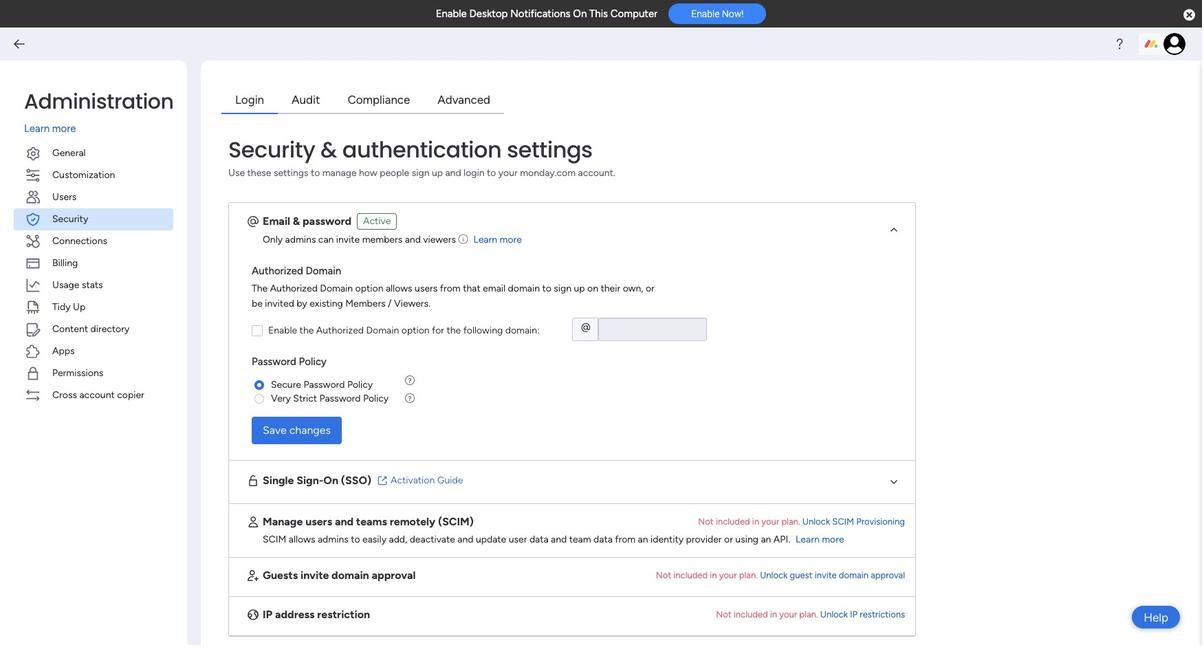 Task type: locate. For each thing, give the bounding box(es) containing it.
an left identity
[[638, 533, 648, 545]]

members
[[362, 233, 402, 245]]

up left on
[[574, 283, 585, 294]]

included down provider
[[674, 570, 708, 580]]

from left identity
[[615, 533, 636, 545]]

& up 'manage' on the left of the page
[[321, 134, 337, 165]]

in down provider
[[710, 570, 717, 580]]

domain:
[[505, 325, 540, 336]]

included for teams
[[716, 516, 750, 527]]

your up api.
[[762, 516, 779, 527]]

ip left address
[[263, 608, 273, 621]]

1 horizontal spatial not
[[698, 516, 714, 527]]

1 vertical spatial sign
[[554, 283, 572, 294]]

password down secure password policy
[[319, 392, 361, 404]]

policy up very strict password policy
[[347, 379, 373, 390]]

admins down email & password
[[285, 233, 316, 245]]

unlock left guest
[[760, 570, 788, 580]]

be
[[252, 298, 263, 309]]

account
[[79, 389, 115, 401]]

ip address restriction
[[263, 608, 370, 621]]

this
[[589, 8, 608, 20]]

plan. down using
[[739, 570, 758, 580]]

2 vertical spatial in
[[770, 609, 777, 619]]

general
[[52, 147, 86, 159]]

0 vertical spatial not
[[698, 516, 714, 527]]

apps
[[52, 345, 75, 357]]

0 horizontal spatial option
[[355, 283, 383, 294]]

2 vertical spatial learn more link
[[796, 533, 844, 545]]

and down (scim)
[[458, 533, 474, 545]]

0 horizontal spatial not
[[656, 570, 671, 580]]

1 horizontal spatial data
[[594, 533, 613, 545]]

learn inside administration learn more
[[24, 122, 50, 135]]

domain right email
[[508, 283, 540, 294]]

1 vertical spatial on
[[323, 474, 338, 487]]

up down authentication
[[432, 167, 443, 178]]

0 vertical spatial ?
[[408, 377, 412, 385]]

more up general at the top of the page
[[52, 122, 76, 135]]

1 vertical spatial option
[[401, 325, 430, 336]]

option
[[355, 283, 383, 294], [401, 325, 430, 336]]

1 horizontal spatial sign
[[554, 283, 572, 294]]

or right the own, at the top right of page
[[646, 283, 655, 294]]

2 horizontal spatial invite
[[815, 570, 837, 580]]

to left on
[[542, 283, 551, 294]]

and left team
[[551, 533, 567, 545]]

users up viewers.
[[415, 283, 438, 294]]

an left api.
[[761, 533, 771, 545]]

not
[[698, 516, 714, 527], [656, 570, 671, 580], [716, 609, 732, 619]]

enable for enable desktop notifications on this computer
[[436, 8, 467, 20]]

0 horizontal spatial enable
[[268, 325, 297, 336]]

2 horizontal spatial enable
[[691, 8, 720, 19]]

0 vertical spatial plan.
[[782, 516, 800, 527]]

connections
[[52, 235, 107, 247]]

users
[[415, 283, 438, 294], [305, 515, 332, 528]]

enable now! button
[[669, 4, 766, 24]]

up inside authorized domain the authorized domain option allows users from that email domain to sign up on their own, or be invited by existing members / viewers.
[[574, 283, 585, 294]]

0 vertical spatial unlock
[[802, 516, 830, 527]]

settings up monday.com
[[507, 134, 593, 165]]

scim left provisioning
[[832, 516, 854, 527]]

learn more
[[473, 233, 522, 245]]

learn more link down administration
[[24, 121, 173, 137]]

manage users and teams remotely (scim)
[[263, 515, 474, 528]]

email
[[483, 283, 506, 294]]

1 vertical spatial or
[[724, 533, 733, 545]]

on left '(sso)'
[[323, 474, 338, 487]]

allows inside authorized domain the authorized domain option allows users from that email domain to sign up on their own, or be invited by existing members / viewers.
[[386, 283, 412, 294]]

1 vertical spatial authorized
[[270, 283, 318, 294]]

0 horizontal spatial scim
[[263, 533, 286, 545]]

security
[[228, 134, 315, 165], [52, 213, 88, 225]]

on left the this
[[573, 8, 587, 20]]

your down not included in your plan. unlock guest invite domain approval
[[779, 609, 797, 619]]

domain up restriction on the left of the page
[[332, 568, 369, 581]]

desktop
[[469, 8, 508, 20]]

0 horizontal spatial security
[[52, 213, 88, 225]]

allows down manage
[[289, 533, 315, 545]]

2 an from the left
[[761, 533, 771, 545]]

0 horizontal spatial in
[[710, 570, 717, 580]]

enable inside button
[[691, 8, 720, 19]]

policy up secure password policy
[[299, 356, 327, 368]]

your inside security & authentication settings use these settings to manage how people sign up and login to your monday.com account.
[[498, 167, 518, 178]]

1 horizontal spatial learn
[[473, 233, 497, 245]]

security for security & authentication settings use these settings to manage how people sign up and login to your monday.com account.
[[228, 134, 315, 165]]

1 vertical spatial domain
[[320, 283, 353, 294]]

1 horizontal spatial in
[[752, 516, 759, 527]]

their
[[601, 283, 620, 294]]

members
[[345, 298, 386, 309]]

learn right v2 info icon
[[473, 233, 497, 245]]

0 horizontal spatial learn more link
[[24, 121, 173, 137]]

2 vertical spatial domain
[[366, 325, 399, 336]]

only
[[263, 233, 283, 245]]

0 vertical spatial learn more link
[[24, 121, 173, 137]]

users right manage
[[305, 515, 332, 528]]

to left easily
[[351, 533, 360, 545]]

or for domain
[[646, 283, 655, 294]]

deactivate
[[410, 533, 455, 545]]

0 horizontal spatial or
[[646, 283, 655, 294]]

(scim)
[[438, 515, 474, 528]]

team
[[569, 533, 591, 545]]

1 vertical spatial ?
[[408, 394, 412, 403]]

1 ? from the top
[[408, 377, 412, 385]]

/
[[388, 298, 392, 309]]

0 vertical spatial or
[[646, 283, 655, 294]]

and left login
[[445, 167, 461, 178]]

your down using
[[719, 570, 737, 580]]

0 vertical spatial option
[[355, 283, 383, 294]]

sign left on
[[554, 283, 572, 294]]

content
[[52, 323, 88, 335]]

0 vertical spatial allows
[[386, 283, 412, 294]]

advanced
[[438, 93, 490, 107]]

in for teams
[[752, 516, 759, 527]]

to
[[311, 167, 320, 178], [487, 167, 496, 178], [542, 283, 551, 294], [351, 533, 360, 545]]

settings right these
[[274, 167, 308, 178]]

1 vertical spatial from
[[615, 533, 636, 545]]

or
[[646, 283, 655, 294], [724, 533, 733, 545]]

1 horizontal spatial invite
[[336, 233, 360, 245]]

existing
[[310, 298, 343, 309]]

sign inside security & authentication settings use these settings to manage how people sign up and login to your monday.com account.
[[412, 167, 429, 178]]

ip
[[263, 608, 273, 621], [850, 609, 858, 619]]

domain down /
[[366, 325, 399, 336]]

None text field
[[598, 318, 707, 341]]

the right for
[[447, 325, 461, 336]]

security up these
[[228, 134, 315, 165]]

domain up existing
[[320, 283, 353, 294]]

data right team
[[594, 533, 613, 545]]

sign
[[412, 167, 429, 178], [554, 283, 572, 294]]

1 horizontal spatial up
[[574, 283, 585, 294]]

& right email
[[293, 214, 300, 227]]

2 ? from the top
[[408, 394, 412, 403]]

plan. up api.
[[782, 516, 800, 527]]

directory
[[90, 323, 130, 335]]

administration
[[24, 87, 174, 116]]

2 horizontal spatial learn more link
[[796, 533, 844, 545]]

1 horizontal spatial more
[[500, 233, 522, 245]]

very strict password policy
[[271, 392, 389, 404]]

in up using
[[752, 516, 759, 527]]

1 vertical spatial not
[[656, 570, 671, 580]]

help
[[1144, 610, 1168, 624]]

enable down the invited
[[268, 325, 297, 336]]

provisioning
[[856, 516, 905, 527]]

invite right can
[[336, 233, 360, 245]]

0 horizontal spatial learn
[[24, 122, 50, 135]]

1 horizontal spatial admins
[[318, 533, 349, 545]]

on
[[573, 8, 587, 20], [323, 474, 338, 487]]

up
[[432, 167, 443, 178], [574, 283, 585, 294]]

0 horizontal spatial an
[[638, 533, 648, 545]]

learn down administration
[[24, 122, 50, 135]]

1 vertical spatial users
[[305, 515, 332, 528]]

0 horizontal spatial from
[[440, 283, 461, 294]]

authorized up the
[[252, 264, 303, 277]]

1 vertical spatial up
[[574, 283, 585, 294]]

from left that at the left
[[440, 283, 461, 294]]

your
[[498, 167, 518, 178], [762, 516, 779, 527], [719, 570, 737, 580], [779, 609, 797, 619]]

kendall parks image
[[1164, 33, 1186, 55]]

your for ip address restriction
[[779, 609, 797, 619]]

domain down can
[[306, 264, 341, 277]]

learn more link down not included in your plan. unlock scim provisioning
[[796, 533, 844, 545]]

password up very strict password policy
[[304, 379, 345, 390]]

0 vertical spatial authorized
[[252, 264, 303, 277]]

guide
[[437, 474, 463, 486]]

0 vertical spatial in
[[752, 516, 759, 527]]

2 horizontal spatial not
[[716, 609, 732, 619]]

scim down manage
[[263, 533, 286, 545]]

included up using
[[716, 516, 750, 527]]

more down unlock scim provisioning link
[[822, 533, 844, 545]]

your for manage users and teams remotely (scim)
[[762, 516, 779, 527]]

your right login
[[498, 167, 518, 178]]

0 horizontal spatial the
[[300, 325, 314, 336]]

included
[[716, 516, 750, 527], [674, 570, 708, 580], [734, 609, 768, 619]]

1 vertical spatial security
[[52, 213, 88, 225]]

1 horizontal spatial option
[[401, 325, 430, 336]]

scim allows admins to easily add, deactivate and update user data and team data from an identity provider or using an api. learn more
[[263, 533, 844, 545]]

1 vertical spatial learn
[[473, 233, 497, 245]]

allows up /
[[386, 283, 412, 294]]

data
[[529, 533, 549, 545], [594, 533, 613, 545]]

1 vertical spatial admins
[[318, 533, 349, 545]]

admins
[[285, 233, 316, 245], [318, 533, 349, 545]]

admins up guests invite domain approval
[[318, 533, 349, 545]]

audit link
[[278, 88, 334, 114]]

learn down not included in your plan. unlock scim provisioning
[[796, 533, 820, 545]]

by
[[297, 298, 307, 309]]

policy left ? ?
[[363, 392, 389, 404]]

more right v2 info icon
[[500, 233, 522, 245]]

back to workspace image
[[12, 37, 26, 51]]

domain
[[508, 283, 540, 294], [332, 568, 369, 581], [839, 570, 869, 580]]

single sign-on (sso)
[[263, 474, 371, 487]]

0 vertical spatial admins
[[285, 233, 316, 245]]

enable left now!
[[691, 8, 720, 19]]

or left using
[[724, 533, 733, 545]]

your for guests invite domain approval
[[719, 570, 737, 580]]

enable now!
[[691, 8, 744, 19]]

1 horizontal spatial or
[[724, 533, 733, 545]]

and inside security & authentication settings use these settings to manage how people sign up and login to your monday.com account.
[[445, 167, 461, 178]]

domain up unlock ip restrictions link
[[839, 570, 869, 580]]

not included in your plan. unlock scim provisioning
[[698, 516, 905, 527]]

0 vertical spatial password
[[252, 356, 296, 368]]

1 vertical spatial allows
[[289, 533, 315, 545]]

0 vertical spatial settings
[[507, 134, 593, 165]]

unlock down unlock guest invite domain approval link
[[820, 609, 848, 619]]

the down by
[[300, 325, 314, 336]]

1 horizontal spatial &
[[321, 134, 337, 165]]

audit
[[292, 93, 320, 107]]

approval down add,
[[372, 568, 416, 581]]

in down not included in your plan. unlock guest invite domain approval
[[770, 609, 777, 619]]

not included in your plan. unlock guest invite domain approval
[[656, 570, 905, 580]]

option left for
[[401, 325, 430, 336]]

unlock for approval
[[760, 570, 788, 580]]

plan. down guest
[[799, 609, 818, 619]]

data right user
[[529, 533, 549, 545]]

0 vertical spatial sign
[[412, 167, 429, 178]]

invite right guest
[[815, 570, 837, 580]]

0 horizontal spatial approval
[[372, 568, 416, 581]]

users inside authorized domain the authorized domain option allows users from that email domain to sign up on their own, or be invited by existing members / viewers.
[[415, 283, 438, 294]]

sign down authentication
[[412, 167, 429, 178]]

1 vertical spatial &
[[293, 214, 300, 227]]

0 vertical spatial policy
[[299, 356, 327, 368]]

login link
[[221, 88, 278, 114]]

unlock up guest
[[802, 516, 830, 527]]

1 horizontal spatial enable
[[436, 8, 467, 20]]

0 vertical spatial security
[[228, 134, 315, 165]]

0 horizontal spatial allows
[[289, 533, 315, 545]]

plan. for approval
[[739, 570, 758, 580]]

approval up restrictions
[[871, 570, 905, 580]]

1 vertical spatial policy
[[347, 379, 373, 390]]

invite right guests at the left bottom
[[301, 568, 329, 581]]

an
[[638, 533, 648, 545], [761, 533, 771, 545]]

the
[[300, 325, 314, 336], [447, 325, 461, 336]]

password policy
[[252, 356, 327, 368]]

learn more link right v2 info icon
[[473, 233, 522, 245]]

password up secure
[[252, 356, 296, 368]]

& inside security & authentication settings use these settings to manage how people sign up and login to your monday.com account.
[[321, 134, 337, 165]]

learn more link for scim
[[796, 533, 844, 545]]

enable
[[436, 8, 467, 20], [691, 8, 720, 19], [268, 325, 297, 336]]

to inside authorized domain the authorized domain option allows users from that email domain to sign up on their own, or be invited by existing members / viewers.
[[542, 283, 551, 294]]

0 horizontal spatial more
[[52, 122, 76, 135]]

policy
[[299, 356, 327, 368], [347, 379, 373, 390], [363, 392, 389, 404]]

&
[[321, 134, 337, 165], [293, 214, 300, 227]]

or inside authorized domain the authorized domain option allows users from that email domain to sign up on their own, or be invited by existing members / viewers.
[[646, 283, 655, 294]]

security down users
[[52, 213, 88, 225]]

scim
[[832, 516, 854, 527], [263, 533, 286, 545]]

approval
[[372, 568, 416, 581], [871, 570, 905, 580]]

0 vertical spatial more
[[52, 122, 76, 135]]

remotely
[[390, 515, 435, 528]]

invited
[[265, 298, 294, 309]]

included down not included in your plan. unlock guest invite domain approval
[[734, 609, 768, 619]]

only admins can invite members and viewers
[[263, 233, 456, 245]]

and left teams
[[335, 515, 354, 528]]

1 horizontal spatial the
[[447, 325, 461, 336]]

authorized down existing
[[316, 325, 364, 336]]

0 vertical spatial &
[[321, 134, 337, 165]]

authorized domain the authorized domain option allows users from that email domain to sign up on their own, or be invited by existing members / viewers.
[[252, 264, 655, 309]]

1 vertical spatial plan.
[[739, 570, 758, 580]]

1 horizontal spatial learn more link
[[473, 233, 522, 245]]

1 horizontal spatial security
[[228, 134, 315, 165]]

that
[[463, 283, 481, 294]]

for
[[432, 325, 444, 336]]

manage
[[322, 167, 357, 178]]

1 horizontal spatial from
[[615, 533, 636, 545]]

ip left restrictions
[[850, 609, 858, 619]]

0 horizontal spatial settings
[[274, 167, 308, 178]]

enable left desktop
[[436, 8, 467, 20]]

1 horizontal spatial allows
[[386, 283, 412, 294]]

0 vertical spatial from
[[440, 283, 461, 294]]

authorized
[[252, 264, 303, 277], [270, 283, 318, 294], [316, 325, 364, 336]]

api.
[[774, 533, 790, 545]]

option up members
[[355, 283, 383, 294]]

changes
[[289, 423, 331, 436]]

domain inside authorized domain the authorized domain option allows users from that email domain to sign up on their own, or be invited by existing members / viewers.
[[508, 283, 540, 294]]

0 vertical spatial learn
[[24, 122, 50, 135]]

authorized up by
[[270, 283, 318, 294]]

security inside security & authentication settings use these settings to manage how people sign up and login to your monday.com account.
[[228, 134, 315, 165]]

cross
[[52, 389, 77, 401]]

1 vertical spatial unlock
[[760, 570, 788, 580]]

1 horizontal spatial an
[[761, 533, 771, 545]]



Task type: describe. For each thing, give the bounding box(es) containing it.
@
[[581, 321, 591, 333]]

compliance link
[[334, 88, 424, 114]]

security for security
[[52, 213, 88, 225]]

unlock scim provisioning link
[[802, 516, 905, 527]]

sign inside authorized domain the authorized domain option allows users from that email domain to sign up on their own, or be invited by existing members / viewers.
[[554, 283, 572, 294]]

0 horizontal spatial on
[[323, 474, 338, 487]]

easily
[[362, 533, 387, 545]]

activation guide link
[[377, 474, 463, 487]]

using
[[735, 533, 759, 545]]

1 vertical spatial password
[[304, 379, 345, 390]]

2 horizontal spatial in
[[770, 609, 777, 619]]

1 vertical spatial scim
[[263, 533, 286, 545]]

(sso)
[[341, 474, 371, 487]]

account.
[[578, 167, 615, 178]]

2 vertical spatial included
[[734, 609, 768, 619]]

login
[[235, 93, 264, 107]]

enable desktop notifications on this computer
[[436, 8, 658, 20]]

email
[[263, 214, 290, 227]]

1 horizontal spatial ip
[[850, 609, 858, 619]]

following
[[463, 325, 503, 336]]

user
[[509, 533, 527, 545]]

cross account copier
[[52, 389, 144, 401]]

viewers
[[423, 233, 456, 245]]

login
[[464, 167, 485, 178]]

stats
[[82, 279, 103, 291]]

more inside administration learn more
[[52, 122, 76, 135]]

1 horizontal spatial approval
[[871, 570, 905, 580]]

2 vertical spatial not
[[716, 609, 732, 619]]

1 vertical spatial learn more link
[[473, 233, 522, 245]]

0 vertical spatial domain
[[306, 264, 341, 277]]

viewers.
[[394, 298, 431, 309]]

save changes button
[[252, 416, 342, 444]]

permissions
[[52, 367, 103, 379]]

v2 info image
[[458, 233, 468, 245]]

active
[[363, 215, 391, 227]]

add,
[[389, 533, 407, 545]]

administration learn more
[[24, 87, 174, 135]]

1 horizontal spatial scim
[[832, 516, 854, 527]]

2 the from the left
[[447, 325, 461, 336]]

2 vertical spatial plan.
[[799, 609, 818, 619]]

computer
[[611, 8, 658, 20]]

content directory
[[52, 323, 130, 335]]

usage stats
[[52, 279, 103, 291]]

activation
[[391, 474, 435, 486]]

users
[[52, 191, 77, 203]]

option inside authorized domain the authorized domain option allows users from that email domain to sign up on their own, or be invited by existing members / viewers.
[[355, 283, 383, 294]]

1 data from the left
[[529, 533, 549, 545]]

people
[[380, 167, 409, 178]]

secure password policy
[[271, 379, 373, 390]]

enable for enable the authorized domain option for the following domain:
[[268, 325, 297, 336]]

now!
[[722, 8, 744, 19]]

2 vertical spatial password
[[319, 392, 361, 404]]

compliance
[[348, 93, 410, 107]]

2 vertical spatial more
[[822, 533, 844, 545]]

the
[[252, 283, 268, 294]]

these
[[247, 167, 271, 178]]

restrictions
[[860, 609, 905, 619]]

activation guide
[[391, 474, 463, 486]]

advanced link
[[424, 88, 504, 114]]

tidy
[[52, 301, 71, 313]]

save changes
[[263, 423, 331, 436]]

enable the authorized domain option for the following domain:
[[268, 325, 540, 336]]

security & authentication settings use these settings to manage how people sign up and login to your monday.com account.
[[228, 134, 615, 178]]

not for approval
[[656, 570, 671, 580]]

restriction
[[317, 608, 370, 621]]

save
[[263, 423, 287, 436]]

plan. for teams
[[782, 516, 800, 527]]

to left 'manage' on the left of the page
[[311, 167, 320, 178]]

help image
[[1113, 37, 1127, 51]]

unlock for teams
[[802, 516, 830, 527]]

manage
[[263, 515, 303, 528]]

provider
[[686, 533, 722, 545]]

1 horizontal spatial settings
[[507, 134, 593, 165]]

2 horizontal spatial learn
[[796, 533, 820, 545]]

learn more link for administration
[[24, 121, 173, 137]]

can
[[318, 233, 334, 245]]

in for approval
[[710, 570, 717, 580]]

0 horizontal spatial admins
[[285, 233, 316, 245]]

0 horizontal spatial users
[[305, 515, 332, 528]]

? ?
[[408, 377, 412, 403]]

notifications
[[510, 8, 571, 20]]

guest
[[790, 570, 813, 580]]

enable for enable now!
[[691, 8, 720, 19]]

password
[[303, 214, 351, 227]]

0 horizontal spatial invite
[[301, 568, 329, 581]]

to right login
[[487, 167, 496, 178]]

own,
[[623, 283, 643, 294]]

0 horizontal spatial ip
[[263, 608, 273, 621]]

2 vertical spatial unlock
[[820, 609, 848, 619]]

or for allows
[[724, 533, 733, 545]]

dapulse close image
[[1184, 8, 1195, 22]]

& for authentication
[[321, 134, 337, 165]]

1 the from the left
[[300, 325, 314, 336]]

guests
[[263, 568, 298, 581]]

0 vertical spatial on
[[573, 8, 587, 20]]

not for teams
[[698, 516, 714, 527]]

2 vertical spatial policy
[[363, 392, 389, 404]]

secure
[[271, 379, 301, 390]]

tidy up
[[52, 301, 85, 313]]

email & password
[[263, 214, 351, 227]]

billing
[[52, 257, 78, 269]]

on
[[587, 283, 598, 294]]

up inside security & authentication settings use these settings to manage how people sign up and login to your monday.com account.
[[432, 167, 443, 178]]

very
[[271, 392, 291, 404]]

2 horizontal spatial domain
[[839, 570, 869, 580]]

help button
[[1132, 606, 1180, 629]]

copier
[[117, 389, 144, 401]]

customization
[[52, 169, 115, 181]]

2 vertical spatial authorized
[[316, 325, 364, 336]]

1 an from the left
[[638, 533, 648, 545]]

single
[[263, 474, 294, 487]]

included for approval
[[674, 570, 708, 580]]

usage
[[52, 279, 79, 291]]

2 data from the left
[[594, 533, 613, 545]]

and left the viewers
[[405, 233, 421, 245]]

update
[[476, 533, 506, 545]]

from inside authorized domain the authorized domain option allows users from that email domain to sign up on their own, or be invited by existing members / viewers.
[[440, 283, 461, 294]]

& for password
[[293, 214, 300, 227]]

0 horizontal spatial domain
[[332, 568, 369, 581]]

1 vertical spatial settings
[[274, 167, 308, 178]]



Task type: vqa. For each thing, say whether or not it's contained in the screenshot.
up inside the AUTHORIZED DOMAIN THE AUTHORIZED DOMAIN OPTION ALLOWS USERS FROM THAT EMAIL DOMAIN TO SIGN UP ON THEIR OWN, OR BE INVITED BY EXISTING MEMBERS / VIEWERS.
yes



